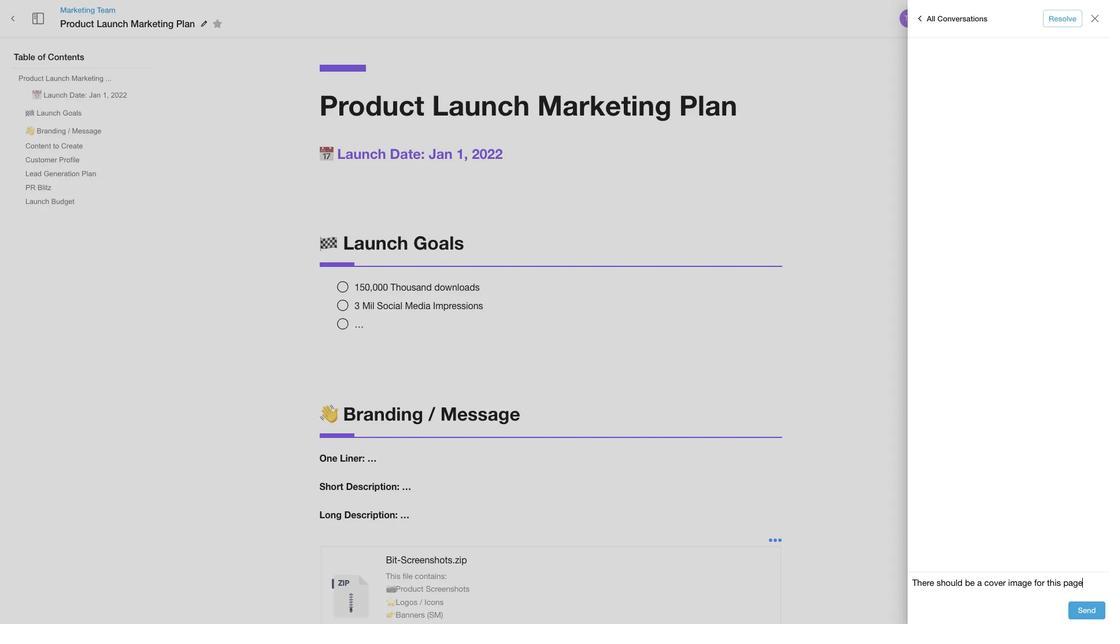 Task type: vqa. For each thing, say whether or not it's contained in the screenshot.
on
no



Task type: describe. For each thing, give the bounding box(es) containing it.
150,000 thousand downloads
[[355, 282, 480, 293]]

table of contents
[[14, 51, 84, 62]]

⭐️logos
[[386, 598, 418, 607]]

1 vertical spatial 🏁 launch goals
[[320, 232, 464, 254]]

marketing team
[[60, 5, 116, 14]]

1 vertical spatial /
[[429, 403, 436, 425]]

… for short description: …
[[402, 482, 412, 493]]

1 vertical spatial 👋
[[320, 403, 338, 425]]

0 vertical spatial plan
[[176, 18, 195, 29]]

jan inside button
[[89, 91, 101, 100]]

...
[[106, 75, 112, 83]]

media
[[405, 301, 431, 311]]

📅 launch date: jan 1, 2022 button
[[28, 86, 132, 103]]

generation
[[44, 170, 80, 178]]

Comment or @mention collaborator... text field
[[913, 578, 1106, 593]]

customer
[[25, 156, 57, 164]]

3
[[355, 301, 360, 311]]

short
[[320, 482, 344, 493]]

1 vertical spatial 🏁
[[320, 232, 338, 254]]

downloads
[[435, 282, 480, 293]]

send button
[[1069, 603, 1106, 620]]

one liner: …
[[320, 453, 377, 464]]

team
[[97, 5, 116, 14]]

👋 branding / message button
[[21, 122, 106, 139]]

pr blitz button
[[21, 182, 56, 194]]

0 horizontal spatial product launch marketing plan
[[60, 18, 195, 29]]

1 vertical spatial branding
[[343, 403, 424, 425]]

👋 branding / message inside 'button'
[[25, 127, 102, 135]]

product launch marketing ...
[[19, 75, 112, 83]]

resolve button
[[1044, 10, 1083, 27]]

/ inside this file contains: 📷product screenshots ⭐️logos / icons 👉banners (sm)
[[420, 598, 423, 607]]

screenshots
[[426, 585, 470, 594]]

2022 inside button
[[111, 91, 127, 100]]

all
[[928, 14, 936, 23]]

plan inside content to create customer profile lead generation plan pr blitz launch budget
[[82, 170, 96, 178]]

150,000
[[355, 282, 388, 293]]

resolve
[[1050, 14, 1077, 23]]

tb
[[905, 14, 914, 23]]

1 horizontal spatial 👋 branding / message
[[320, 403, 521, 425]]

lead
[[25, 170, 42, 178]]

of
[[38, 51, 46, 62]]

profile
[[59, 156, 80, 164]]

all conversations
[[928, 14, 988, 23]]

content
[[25, 142, 51, 150]]

file
[[403, 572, 413, 581]]

2 horizontal spatial product
[[320, 89, 425, 122]]

customer profile button
[[21, 154, 84, 167]]

table
[[14, 51, 35, 62]]

1 horizontal spatial 📅
[[320, 146, 334, 162]]

… down 3 at the top left of the page
[[355, 319, 364, 330]]

marketing inside product launch marketing ... button
[[72, 75, 104, 83]]

send
[[1079, 607, 1097, 616]]

product inside button
[[19, 75, 44, 83]]

budget
[[51, 198, 75, 206]]

1, inside button
[[103, 91, 109, 100]]

product launch marketing ... button
[[14, 72, 116, 85]]

description: for long
[[345, 510, 398, 521]]

create
[[61, 142, 83, 150]]

marketing inside marketing team link
[[60, 5, 95, 14]]

short description: …
[[320, 482, 412, 493]]

/ inside 'button'
[[68, 127, 70, 135]]

pr
[[25, 184, 36, 192]]

tb button
[[899, 8, 921, 30]]

1 vertical spatial date:
[[390, 146, 425, 162]]

🏁 launch goals inside button
[[25, 109, 82, 117]]

1 vertical spatial product launch marketing plan
[[320, 89, 738, 122]]

1 horizontal spatial goals
[[414, 232, 464, 254]]

screenshots.zip
[[401, 555, 467, 566]]

description: for short
[[346, 482, 400, 493]]



Task type: locate. For each thing, give the bounding box(es) containing it.
0 horizontal spatial 2022
[[111, 91, 127, 100]]

3 mil social media impressions
[[355, 301, 483, 311]]

2 vertical spatial product
[[320, 89, 425, 122]]

goals up 👋 branding / message 'button'
[[63, 109, 82, 117]]

all conversations button
[[911, 9, 991, 28]]

1 horizontal spatial /
[[420, 598, 423, 607]]

social
[[377, 301, 403, 311]]

0 horizontal spatial 🏁
[[25, 109, 35, 117]]

👉banners
[[386, 611, 425, 620]]

0 horizontal spatial plan
[[82, 170, 96, 178]]

1 vertical spatial jan
[[429, 146, 453, 162]]

0 vertical spatial 👋 branding / message
[[25, 127, 102, 135]]

1 vertical spatial plan
[[680, 89, 738, 122]]

0 vertical spatial product launch marketing plan
[[60, 18, 195, 29]]

1 vertical spatial 📅
[[320, 146, 334, 162]]

0 vertical spatial 1,
[[103, 91, 109, 100]]

1 horizontal spatial 1,
[[457, 146, 468, 162]]

long description: …
[[320, 510, 410, 521]]

👋 up content
[[25, 127, 35, 135]]

0 horizontal spatial 🏁 launch goals
[[25, 109, 82, 117]]

0 horizontal spatial 📅
[[32, 91, 42, 100]]

2 horizontal spatial /
[[429, 403, 436, 425]]

0 horizontal spatial product
[[19, 75, 44, 83]]

0 vertical spatial goals
[[63, 109, 82, 117]]

1 vertical spatial 📅 launch date: jan 1, 2022
[[320, 146, 503, 162]]

1 horizontal spatial product
[[60, 18, 94, 29]]

lead generation plan button
[[21, 168, 101, 181]]

🏁 launch goals up the thousand
[[320, 232, 464, 254]]

long
[[320, 510, 342, 521]]

0 vertical spatial /
[[68, 127, 70, 135]]

🏁 launch goals
[[25, 109, 82, 117], [320, 232, 464, 254]]

1 vertical spatial goals
[[414, 232, 464, 254]]

0 horizontal spatial goals
[[63, 109, 82, 117]]

branding up "content to create" button
[[37, 127, 66, 135]]

👋
[[25, 127, 35, 135], [320, 403, 338, 425]]

🏁 launch goals button
[[21, 104, 86, 121]]

to
[[53, 142, 59, 150]]

0 vertical spatial message
[[72, 127, 102, 135]]

0 vertical spatial branding
[[37, 127, 66, 135]]

1 horizontal spatial date:
[[390, 146, 425, 162]]

📅 inside button
[[32, 91, 42, 100]]

…
[[355, 319, 364, 330], [368, 453, 377, 464], [402, 482, 412, 493], [401, 510, 410, 521]]

1 horizontal spatial 👋
[[320, 403, 338, 425]]

1 vertical spatial 2022
[[472, 146, 503, 162]]

goals
[[63, 109, 82, 117], [414, 232, 464, 254]]

date:
[[70, 91, 87, 100], [390, 146, 425, 162]]

1,
[[103, 91, 109, 100], [457, 146, 468, 162]]

👋 inside 'button'
[[25, 127, 35, 135]]

… for one liner: …
[[368, 453, 377, 464]]

message
[[72, 127, 102, 135], [441, 403, 521, 425]]

0 vertical spatial 🏁
[[25, 109, 35, 117]]

… up bit-
[[401, 510, 410, 521]]

0 vertical spatial description:
[[346, 482, 400, 493]]

2 horizontal spatial plan
[[680, 89, 738, 122]]

bit-
[[386, 555, 401, 566]]

marketing team link
[[60, 5, 226, 15]]

0 vertical spatial date:
[[70, 91, 87, 100]]

0 vertical spatial 📅
[[32, 91, 42, 100]]

0 vertical spatial 👋
[[25, 127, 35, 135]]

launch budget button
[[21, 196, 79, 208]]

this
[[386, 572, 401, 581]]

one
[[320, 453, 338, 464]]

/
[[68, 127, 70, 135], [429, 403, 436, 425], [420, 598, 423, 607]]

branding
[[37, 127, 66, 135], [343, 403, 424, 425]]

bit-screenshots.zip
[[386, 555, 467, 566]]

1 horizontal spatial plan
[[176, 18, 195, 29]]

0 horizontal spatial 👋
[[25, 127, 35, 135]]

0 horizontal spatial branding
[[37, 127, 66, 135]]

0 horizontal spatial 📅 launch date: jan 1, 2022
[[32, 91, 127, 100]]

description: down short description: …
[[345, 510, 398, 521]]

launch
[[97, 18, 128, 29], [46, 75, 70, 83], [432, 89, 530, 122], [44, 91, 68, 100], [37, 109, 61, 117], [337, 146, 386, 162], [25, 198, 49, 206], [343, 232, 409, 254]]

1 horizontal spatial 2022
[[472, 146, 503, 162]]

📅 launch date: jan 1, 2022
[[32, 91, 127, 100], [320, 146, 503, 162]]

plan
[[176, 18, 195, 29], [680, 89, 738, 122], [82, 170, 96, 178]]

🏁
[[25, 109, 35, 117], [320, 232, 338, 254]]

1 vertical spatial 1,
[[457, 146, 468, 162]]

jan
[[89, 91, 101, 100], [429, 146, 453, 162]]

0 vertical spatial 📅 launch date: jan 1, 2022
[[32, 91, 127, 100]]

product launch marketing plan
[[60, 18, 195, 29], [320, 89, 738, 122]]

0 horizontal spatial message
[[72, 127, 102, 135]]

1 horizontal spatial 🏁
[[320, 232, 338, 254]]

1 horizontal spatial branding
[[343, 403, 424, 425]]

👋 up "one"
[[320, 403, 338, 425]]

0 horizontal spatial date:
[[70, 91, 87, 100]]

🏁 inside button
[[25, 109, 35, 117]]

impressions
[[433, 301, 483, 311]]

📷product
[[386, 585, 424, 594]]

0 horizontal spatial 👋 branding / message
[[25, 127, 102, 135]]

thousand
[[391, 282, 432, 293]]

description: up long description: …
[[346, 482, 400, 493]]

1 vertical spatial description:
[[345, 510, 398, 521]]

1 vertical spatial product
[[19, 75, 44, 83]]

more button
[[1051, 10, 1088, 27]]

message inside 👋 branding / message 'button'
[[72, 127, 102, 135]]

blitz
[[38, 184, 51, 192]]

0 vertical spatial product
[[60, 18, 94, 29]]

launch inside content to create customer profile lead generation plan pr blitz launch budget
[[25, 198, 49, 206]]

0 vertical spatial 2022
[[111, 91, 127, 100]]

🏁 launch goals up 👋 branding / message 'button'
[[25, 109, 82, 117]]

1 horizontal spatial message
[[441, 403, 521, 425]]

2022
[[111, 91, 127, 100], [472, 146, 503, 162]]

goals up downloads on the left of page
[[414, 232, 464, 254]]

icons
[[425, 598, 444, 607]]

0 horizontal spatial jan
[[89, 91, 101, 100]]

conversations
[[938, 14, 988, 23]]

1 horizontal spatial jan
[[429, 146, 453, 162]]

… up long description: …
[[402, 482, 412, 493]]

liner:
[[340, 453, 365, 464]]

0 horizontal spatial /
[[68, 127, 70, 135]]

👋 branding / message
[[25, 127, 102, 135], [320, 403, 521, 425]]

… for long description: …
[[401, 510, 410, 521]]

branding up liner:
[[343, 403, 424, 425]]

marketing
[[60, 5, 95, 14], [131, 18, 174, 29], [72, 75, 104, 83], [538, 89, 672, 122]]

mil
[[363, 301, 375, 311]]

1 horizontal spatial 📅 launch date: jan 1, 2022
[[320, 146, 503, 162]]

0 vertical spatial jan
[[89, 91, 101, 100]]

goals inside button
[[63, 109, 82, 117]]

date: inside button
[[70, 91, 87, 100]]

contains:
[[415, 572, 447, 581]]

1 horizontal spatial product launch marketing plan
[[320, 89, 738, 122]]

product
[[60, 18, 94, 29], [19, 75, 44, 83], [320, 89, 425, 122]]

contents
[[48, 51, 84, 62]]

description:
[[346, 482, 400, 493], [345, 510, 398, 521]]

📅
[[32, 91, 42, 100], [320, 146, 334, 162]]

1 vertical spatial message
[[441, 403, 521, 425]]

1 horizontal spatial 🏁 launch goals
[[320, 232, 464, 254]]

0 vertical spatial 🏁 launch goals
[[25, 109, 82, 117]]

content to create button
[[21, 140, 88, 153]]

2 vertical spatial plan
[[82, 170, 96, 178]]

this file contains: 📷product screenshots ⭐️logos / icons 👉banners (sm)
[[386, 572, 470, 620]]

0 horizontal spatial 1,
[[103, 91, 109, 100]]

… right liner:
[[368, 453, 377, 464]]

1 vertical spatial 👋 branding / message
[[320, 403, 521, 425]]

📅 launch date: jan 1, 2022 inside button
[[32, 91, 127, 100]]

content to create customer profile lead generation plan pr blitz launch budget
[[25, 142, 96, 206]]

2 vertical spatial /
[[420, 598, 423, 607]]

branding inside 'button'
[[37, 127, 66, 135]]

more
[[1061, 14, 1079, 23]]

(sm)
[[427, 611, 443, 620]]



